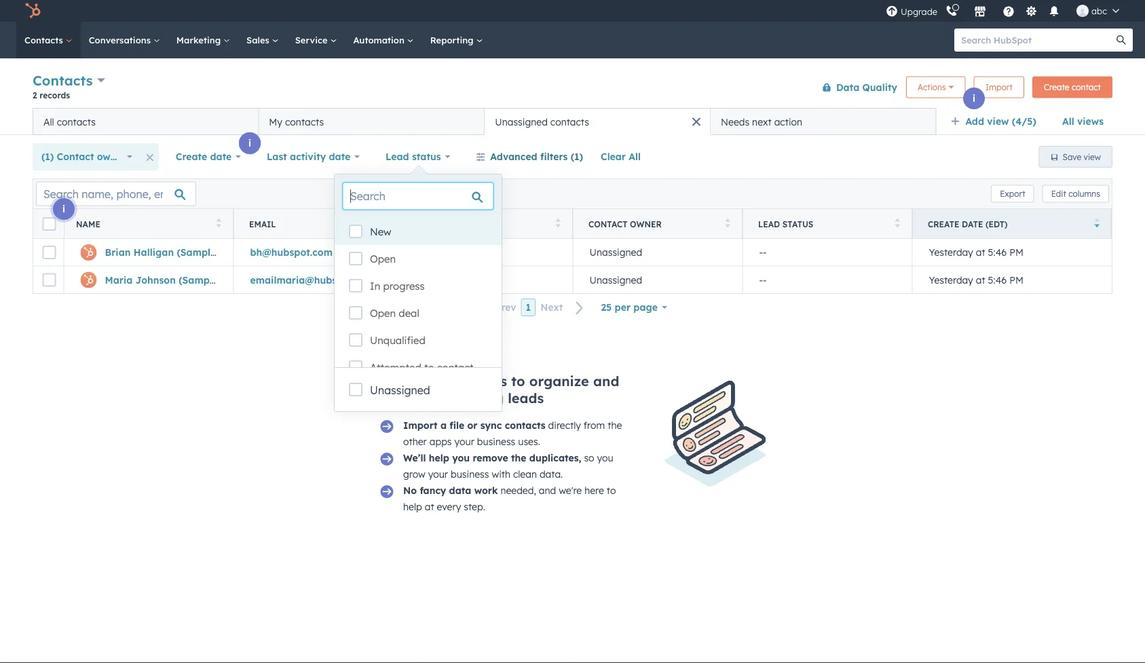 Task type: locate. For each thing, give the bounding box(es) containing it.
help button
[[997, 0, 1020, 22]]

1 vertical spatial view
[[1084, 152, 1101, 162]]

add view (4/5) button
[[942, 108, 1053, 135]]

0 horizontal spatial i
[[62, 203, 65, 215]]

create down all contacts "button"
[[176, 151, 207, 163]]

add for add more contacts to organize and identify promising leads
[[379, 373, 406, 390]]

add inside popup button
[[965, 115, 984, 127]]

0 horizontal spatial create
[[176, 151, 207, 163]]

5:46 for bh@hubspot.com
[[988, 246, 1007, 258]]

we'll
[[403, 452, 426, 464]]

all inside "button"
[[43, 116, 54, 128]]

sales
[[246, 34, 272, 45]]

contacts inside unassigned contacts button
[[550, 116, 589, 128]]

press to sort. image down filters
[[556, 218, 561, 228]]

email
[[249, 219, 276, 229]]

2 yesterday at 5:46 pm from the top
[[929, 274, 1024, 286]]

at for emailmaria@hubspot.com
[[976, 274, 985, 286]]

you right "so"
[[597, 452, 613, 464]]

and down data.
[[539, 485, 556, 496]]

all right clear
[[629, 151, 641, 163]]

contacts down the contacts banner
[[550, 116, 589, 128]]

data quality
[[836, 81, 897, 93]]

export button
[[991, 185, 1034, 203]]

other
[[403, 436, 427, 448]]

to inside list box
[[424, 361, 434, 374]]

you
[[452, 452, 470, 464], [597, 452, 613, 464]]

all down 2 records
[[43, 116, 54, 128]]

0 vertical spatial import
[[985, 82, 1013, 92]]

contacts link
[[16, 22, 81, 58]]

last
[[267, 151, 287, 163]]

add left more
[[379, 373, 406, 390]]

hubspot image
[[24, 3, 41, 19]]

import button
[[974, 76, 1024, 98]]

pm for emailmaria@hubspot.com
[[1009, 274, 1024, 286]]

1 vertical spatial owner
[[630, 219, 662, 229]]

unassigned down contact owner
[[589, 246, 642, 258]]

i button left last at the left of page
[[239, 132, 261, 154]]

the right from
[[608, 419, 622, 431]]

list box containing new
[[335, 218, 502, 381]]

promising
[[435, 390, 504, 407]]

0 horizontal spatial help
[[403, 501, 422, 513]]

open for open
[[370, 252, 396, 265]]

lead status
[[386, 151, 441, 163]]

at
[[976, 246, 985, 258], [976, 274, 985, 286], [425, 501, 434, 513]]

2 you from the left
[[597, 452, 613, 464]]

2 5:46 from the top
[[988, 274, 1007, 286]]

0 horizontal spatial you
[[452, 452, 470, 464]]

1 vertical spatial your
[[428, 468, 448, 480]]

organize
[[529, 373, 589, 390]]

unassigned button for bh@hubspot.com
[[573, 239, 743, 266]]

data quality button
[[813, 74, 898, 101]]

1 vertical spatial business
[[451, 468, 489, 480]]

attempted to contact
[[370, 361, 473, 374]]

0 vertical spatial help
[[429, 452, 449, 464]]

yesterday
[[929, 246, 973, 258], [929, 274, 973, 286]]

yesterday for emailmaria@hubspot.com
[[929, 274, 973, 286]]

0 vertical spatial 5:46
[[988, 246, 1007, 258]]

1 open from the top
[[370, 252, 396, 265]]

0 vertical spatial your
[[454, 436, 474, 448]]

1 horizontal spatial you
[[597, 452, 613, 464]]

yesterday at 5:46 pm
[[929, 246, 1024, 258], [929, 274, 1024, 286]]

0 vertical spatial (sample
[[177, 246, 216, 258]]

1 unassigned button from the top
[[573, 239, 743, 266]]

3 press to sort. image from the left
[[725, 218, 730, 228]]

1 vertical spatial yesterday at 5:46 pm
[[929, 274, 1024, 286]]

unqualified
[[370, 334, 425, 347]]

1 vertical spatial contact)
[[221, 274, 262, 286]]

brian halligan (sample contact) link
[[105, 246, 260, 258]]

1 yesterday at 5:46 pm from the top
[[929, 246, 1024, 258]]

(1) down all contacts on the top of page
[[41, 151, 54, 163]]

2 horizontal spatial press to sort. image
[[725, 218, 730, 228]]

lead inside dropdown button
[[386, 151, 409, 163]]

1 press to sort. image from the left
[[216, 218, 221, 228]]

i button
[[963, 88, 985, 109], [239, 132, 261, 154], [53, 198, 75, 220]]

date left last at the left of page
[[210, 151, 232, 163]]

1 horizontal spatial contact
[[588, 219, 628, 229]]

unassigned button for emailmaria@hubspot.com
[[573, 266, 743, 293]]

and inside needed, and we're here to help at every step.
[[539, 485, 556, 496]]

1 horizontal spatial date
[[329, 151, 350, 163]]

lead for lead status
[[758, 219, 780, 229]]

0 vertical spatial add
[[965, 115, 984, 127]]

0 horizontal spatial (1)
[[41, 151, 54, 163]]

unassigned up advanced
[[495, 116, 548, 128]]

1 horizontal spatial add
[[965, 115, 984, 127]]

i button left the name
[[53, 198, 75, 220]]

(sample up maria johnson (sample contact) link
[[177, 246, 216, 258]]

contacts up records
[[33, 72, 93, 89]]

0 vertical spatial i button
[[963, 88, 985, 109]]

view inside "button"
[[1084, 152, 1101, 162]]

import for import a file or sync contacts
[[403, 419, 438, 431]]

0 vertical spatial yesterday
[[929, 246, 973, 258]]

view inside popup button
[[987, 115, 1009, 127]]

create inside button
[[1044, 82, 1069, 92]]

1 vertical spatial contact
[[437, 361, 473, 374]]

you left the remove
[[452, 452, 470, 464]]

apps
[[429, 436, 452, 448]]

0 vertical spatial contact
[[1072, 82, 1101, 92]]

business up we'll help you remove the duplicates,
[[477, 436, 515, 448]]

create date button
[[167, 143, 250, 170]]

1 you from the left
[[452, 452, 470, 464]]

0 vertical spatial the
[[608, 419, 622, 431]]

(sample for johnson
[[179, 274, 218, 286]]

contact inside create contact button
[[1072, 82, 1101, 92]]

Search HubSpot search field
[[954, 29, 1121, 52]]

contact) for bh@hubspot.com
[[219, 246, 260, 258]]

create for create date
[[176, 151, 207, 163]]

business inside directly from the other apps your business uses.
[[477, 436, 515, 448]]

2 yesterday from the top
[[929, 274, 973, 286]]

all views
[[1062, 115, 1104, 127]]

1 horizontal spatial (1)
[[571, 151, 583, 163]]

contact up promising
[[437, 361, 473, 374]]

(sample down brian halligan (sample contact) link
[[179, 274, 218, 286]]

0 vertical spatial business
[[477, 436, 515, 448]]

open
[[370, 252, 396, 265], [370, 307, 396, 320]]

contact down all contacts on the top of page
[[57, 151, 94, 163]]

0 vertical spatial and
[[593, 373, 619, 390]]

contacts right my
[[285, 116, 324, 128]]

calling icon button
[[940, 2, 963, 20]]

contacts down hubspot link
[[24, 34, 66, 45]]

and inside add more contacts to organize and identify promising leads
[[593, 373, 619, 390]]

your down the file
[[454, 436, 474, 448]]

(1) right filters
[[571, 151, 583, 163]]

and up from
[[593, 373, 619, 390]]

0 vertical spatial owner
[[97, 151, 126, 163]]

all views link
[[1053, 108, 1112, 135]]

2 open from the top
[[370, 307, 396, 320]]

you inside so you grow your business with clean data.
[[597, 452, 613, 464]]

lead status button
[[377, 143, 459, 170]]

1 vertical spatial contact
[[588, 219, 628, 229]]

0 horizontal spatial and
[[539, 485, 556, 496]]

data
[[449, 485, 471, 496]]

0 horizontal spatial view
[[987, 115, 1009, 127]]

contact)
[[219, 246, 260, 258], [221, 274, 262, 286]]

2
[[33, 90, 37, 100]]

hubspot link
[[16, 3, 51, 19]]

0 vertical spatial contact
[[57, 151, 94, 163]]

in
[[370, 280, 380, 293]]

0 vertical spatial pm
[[1009, 246, 1024, 258]]

0 horizontal spatial your
[[428, 468, 448, 480]]

1 horizontal spatial all
[[629, 151, 641, 163]]

0 horizontal spatial contact
[[57, 151, 94, 163]]

yesterday at 5:46 pm for bh@hubspot.com
[[929, 246, 1024, 258]]

2 pm from the top
[[1009, 274, 1024, 286]]

create for create date (edt)
[[928, 219, 959, 229]]

0 vertical spatial yesterday at 5:46 pm
[[929, 246, 1024, 258]]

import a file or sync contacts
[[403, 419, 545, 431]]

brian
[[105, 246, 131, 258]]

contact up all views on the right of page
[[1072, 82, 1101, 92]]

all left views
[[1062, 115, 1074, 127]]

1 date from the left
[[210, 151, 232, 163]]

contact) down email
[[219, 246, 260, 258]]

2 unassigned button from the top
[[573, 266, 743, 293]]

1 vertical spatial (sample
[[179, 274, 218, 286]]

1 vertical spatial lead
[[758, 219, 780, 229]]

0 vertical spatial lead
[[386, 151, 409, 163]]

the inside directly from the other apps your business uses.
[[608, 419, 622, 431]]

all
[[1062, 115, 1074, 127], [43, 116, 54, 128], [629, 151, 641, 163]]

records
[[40, 90, 70, 100]]

bh@hubspot.com link
[[250, 246, 333, 258]]

1 (1) from the left
[[41, 151, 54, 163]]

to right the here
[[607, 485, 616, 496]]

2 date from the left
[[329, 151, 350, 163]]

bh@hubspot.com
[[250, 246, 333, 258]]

0 horizontal spatial the
[[511, 452, 526, 464]]

create inside popup button
[[176, 151, 207, 163]]

from
[[584, 419, 605, 431]]

1 horizontal spatial your
[[454, 436, 474, 448]]

0 vertical spatial contact)
[[219, 246, 260, 258]]

0 horizontal spatial i button
[[53, 198, 75, 220]]

your up fancy
[[428, 468, 448, 480]]

1 vertical spatial import
[[403, 419, 438, 431]]

marketing
[[176, 34, 223, 45]]

1 vertical spatial and
[[539, 485, 556, 496]]

contact inside popup button
[[57, 151, 94, 163]]

2 vertical spatial create
[[928, 219, 959, 229]]

1 vertical spatial pm
[[1009, 274, 1024, 286]]

2 press to sort. element from the left
[[386, 218, 391, 230]]

5 press to sort. element from the left
[[895, 218, 900, 230]]

contact) down bh@hubspot.com link
[[221, 274, 262, 286]]

date right activity
[[329, 151, 350, 163]]

press to sort. element for email
[[386, 218, 391, 230]]

contacts up "import a file or sync contacts"
[[449, 373, 507, 390]]

(1) inside advanced filters (1) button
[[571, 151, 583, 163]]

0 vertical spatial view
[[987, 115, 1009, 127]]

import inside button
[[985, 82, 1013, 92]]

view for save
[[1084, 152, 1101, 162]]

0 horizontal spatial lead
[[386, 151, 409, 163]]

leads
[[508, 390, 544, 407]]

1 vertical spatial at
[[976, 274, 985, 286]]

1 horizontal spatial and
[[593, 373, 619, 390]]

1 5:46 from the top
[[988, 246, 1007, 258]]

25 per page
[[601, 301, 658, 313]]

0 horizontal spatial press to sort. image
[[216, 218, 221, 228]]

add down import button
[[965, 115, 984, 127]]

your
[[454, 436, 474, 448], [428, 468, 448, 480]]

1
[[526, 301, 531, 313]]

3 press to sort. element from the left
[[556, 218, 561, 230]]

1 vertical spatial help
[[403, 501, 422, 513]]

create up all views on the right of page
[[1044, 82, 1069, 92]]

unassigned down attempted
[[370, 383, 430, 397]]

press to sort. image left lead status
[[725, 218, 730, 228]]

import
[[985, 82, 1013, 92], [403, 419, 438, 431]]

view left (4/5)
[[987, 115, 1009, 127]]

descending sort. press to sort ascending. image
[[1094, 218, 1100, 228]]

data
[[836, 81, 859, 93]]

press to sort. image
[[216, 218, 221, 228], [556, 218, 561, 228], [725, 218, 730, 228]]

1 horizontal spatial i
[[248, 137, 251, 149]]

needs
[[721, 116, 749, 128]]

1 vertical spatial create
[[176, 151, 207, 163]]

menu
[[884, 0, 1129, 22]]

view right save
[[1084, 152, 1101, 162]]

to right attempted
[[424, 361, 434, 374]]

1 horizontal spatial contact
[[1072, 82, 1101, 92]]

unassigned button down contact owner
[[573, 239, 743, 266]]

directly
[[548, 419, 581, 431]]

0 horizontal spatial to
[[424, 361, 434, 374]]

unassigned button up page
[[573, 266, 743, 293]]

1 horizontal spatial to
[[511, 373, 525, 390]]

0 horizontal spatial contact
[[437, 361, 473, 374]]

contacts banner
[[33, 70, 1112, 108]]

1 horizontal spatial press to sort. image
[[556, 218, 561, 228]]

maria johnson (sample contact)
[[105, 274, 262, 286]]

contacts inside all contacts "button"
[[57, 116, 96, 128]]

fancy
[[420, 485, 446, 496]]

(sample for halligan
[[177, 246, 216, 258]]

my
[[269, 116, 282, 128]]

add inside add more contacts to organize and identify promising leads
[[379, 373, 406, 390]]

2 vertical spatial at
[[425, 501, 434, 513]]

2 horizontal spatial all
[[1062, 115, 1074, 127]]

help down 'no'
[[403, 501, 422, 513]]

contacts down records
[[57, 116, 96, 128]]

import up other at the bottom left of page
[[403, 419, 438, 431]]

contact
[[57, 151, 94, 163], [588, 219, 628, 229]]

phone number
[[419, 219, 487, 229]]

add
[[965, 115, 984, 127], [379, 373, 406, 390]]

import up add view (4/5)
[[985, 82, 1013, 92]]

(1) inside (1) contact owner popup button
[[41, 151, 54, 163]]

4 press to sort. element from the left
[[725, 218, 730, 230]]

1 vertical spatial contacts
[[33, 72, 93, 89]]

1 vertical spatial 5:46
[[988, 274, 1007, 286]]

advanced filters (1) button
[[467, 143, 592, 170]]

1 horizontal spatial the
[[608, 419, 622, 431]]

0 vertical spatial contacts
[[24, 34, 66, 45]]

emailmaria@hubspot.com link
[[250, 274, 375, 286]]

number
[[451, 219, 487, 229]]

1 vertical spatial i button
[[239, 132, 261, 154]]

advanced filters (1)
[[490, 151, 583, 163]]

contact down clear
[[588, 219, 628, 229]]

0 vertical spatial open
[[370, 252, 396, 265]]

1 horizontal spatial create
[[928, 219, 959, 229]]

contact owner
[[588, 219, 662, 229]]

open down the new in the left of the page
[[370, 252, 396, 265]]

0 horizontal spatial date
[[210, 151, 232, 163]]

create
[[1044, 82, 1069, 92], [176, 151, 207, 163], [928, 219, 959, 229]]

the up clean
[[511, 452, 526, 464]]

2 horizontal spatial to
[[607, 485, 616, 496]]

1 horizontal spatial i button
[[239, 132, 261, 154]]

pagination navigation
[[469, 299, 592, 317]]

to left organize
[[511, 373, 525, 390]]

import for import
[[985, 82, 1013, 92]]

open left deal
[[370, 307, 396, 320]]

owner inside popup button
[[97, 151, 126, 163]]

contacts
[[24, 34, 66, 45], [33, 72, 93, 89]]

settings image
[[1025, 6, 1037, 18]]

1 vertical spatial add
[[379, 373, 406, 390]]

Search search field
[[343, 183, 493, 210]]

business up data
[[451, 468, 489, 480]]

2 (1) from the left
[[571, 151, 583, 163]]

1 pm from the top
[[1009, 246, 1024, 258]]

1 horizontal spatial import
[[985, 82, 1013, 92]]

press to sort. image left email
[[216, 218, 221, 228]]

2 horizontal spatial i button
[[963, 88, 985, 109]]

2 horizontal spatial create
[[1044, 82, 1069, 92]]

1 horizontal spatial view
[[1084, 152, 1101, 162]]

abc button
[[1068, 0, 1127, 22]]

contact inside list box
[[437, 361, 473, 374]]

contacts inside my contacts button
[[285, 116, 324, 128]]

0 horizontal spatial import
[[403, 419, 438, 431]]

lead for lead status
[[386, 151, 409, 163]]

next
[[752, 116, 772, 128]]

2 vertical spatial i
[[62, 203, 65, 215]]

5:46
[[988, 246, 1007, 258], [988, 274, 1007, 286]]

0 vertical spatial create
[[1044, 82, 1069, 92]]

at inside needed, and we're here to help at every step.
[[425, 501, 434, 513]]

i button up add view (4/5)
[[963, 88, 985, 109]]

1 horizontal spatial lead
[[758, 219, 780, 229]]

view
[[987, 115, 1009, 127], [1084, 152, 1101, 162]]

0 horizontal spatial add
[[379, 373, 406, 390]]

1 vertical spatial yesterday
[[929, 274, 973, 286]]

0 horizontal spatial all
[[43, 116, 54, 128]]

yesterday at 5:46 pm for emailmaria@hubspot.com
[[929, 274, 1024, 286]]

help image
[[1003, 6, 1015, 18]]

-
[[420, 246, 424, 258], [424, 246, 427, 258], [759, 246, 763, 258], [763, 246, 767, 258], [420, 274, 424, 286], [424, 274, 427, 286], [759, 274, 763, 286], [763, 274, 767, 286]]

1 vertical spatial open
[[370, 307, 396, 320]]

0 vertical spatial at
[[976, 246, 985, 258]]

2 horizontal spatial i
[[973, 92, 975, 104]]

press to sort. element
[[216, 218, 221, 230], [386, 218, 391, 230], [556, 218, 561, 230], [725, 218, 730, 230], [895, 218, 900, 230]]

2 vertical spatial i button
[[53, 198, 75, 220]]

help down apps
[[429, 452, 449, 464]]

create left date
[[928, 219, 959, 229]]

list box
[[335, 218, 502, 381]]

filters
[[540, 151, 568, 163]]

1 yesterday from the top
[[929, 246, 973, 258]]

0 horizontal spatial owner
[[97, 151, 126, 163]]



Task type: describe. For each thing, give the bounding box(es) containing it.
with
[[492, 468, 510, 480]]

press to sort. element for contact owner
[[725, 218, 730, 230]]

marketplaces image
[[974, 6, 986, 18]]

to inside needed, and we're here to help at every step.
[[607, 485, 616, 496]]

marketplaces button
[[966, 0, 994, 22]]

all for all contacts
[[43, 116, 54, 128]]

1 vertical spatial i
[[248, 137, 251, 149]]

file
[[450, 419, 464, 431]]

save view
[[1063, 152, 1101, 162]]

maria
[[105, 274, 133, 286]]

contact) for emailmaria@hubspot.com
[[221, 274, 262, 286]]

needs next action
[[721, 116, 802, 128]]

sales link
[[238, 22, 287, 58]]

calling icon image
[[945, 5, 958, 17]]

next
[[540, 301, 563, 313]]

reporting link
[[422, 22, 491, 58]]

notifications image
[[1048, 6, 1060, 18]]

activity
[[290, 151, 326, 163]]

uses.
[[518, 436, 540, 448]]

needed, and we're here to help at every step.
[[403, 485, 616, 513]]

yesterday for bh@hubspot.com
[[929, 246, 973, 258]]

here
[[584, 485, 604, 496]]

edit columns
[[1051, 189, 1100, 199]]

emailmaria@hubspot.com
[[250, 274, 375, 286]]

25 per page button
[[592, 294, 676, 321]]

remove
[[473, 452, 508, 464]]

your inside directly from the other apps your business uses.
[[454, 436, 474, 448]]

help inside needed, and we're here to help at every step.
[[403, 501, 422, 513]]

create date (edt)
[[928, 219, 1008, 229]]

create contact button
[[1032, 76, 1112, 98]]

more
[[410, 373, 445, 390]]

descending sort. press to sort ascending. element
[[1094, 218, 1100, 230]]

clear all
[[601, 151, 641, 163]]

pm for bh@hubspot.com
[[1009, 246, 1024, 258]]

emailmaria@hubspot.com button
[[233, 266, 403, 293]]

1 press to sort. element from the left
[[216, 218, 221, 230]]

all inside button
[[629, 151, 641, 163]]

quality
[[862, 81, 897, 93]]

duplicates,
[[529, 452, 581, 464]]

automation link
[[345, 22, 422, 58]]

unassigned up per
[[589, 274, 642, 286]]

view for add
[[987, 115, 1009, 127]]

a
[[440, 419, 447, 431]]

lead status
[[758, 219, 813, 229]]

maria johnson (sample contact) link
[[105, 274, 262, 286]]

automation
[[353, 34, 407, 45]]

page
[[633, 301, 658, 313]]

we'll help you remove the duplicates,
[[403, 452, 581, 464]]

so you grow your business with clean data.
[[403, 452, 613, 480]]

search image
[[1117, 35, 1126, 45]]

my contacts button
[[258, 108, 484, 135]]

all for all views
[[1062, 115, 1074, 127]]

contacts inside add more contacts to organize and identify promising leads
[[449, 373, 507, 390]]

press to sort. element for lead status
[[895, 218, 900, 230]]

(edt)
[[986, 219, 1008, 229]]

1 horizontal spatial owner
[[630, 219, 662, 229]]

contacts inside "popup button"
[[33, 72, 93, 89]]

reporting
[[430, 34, 476, 45]]

unassigned contacts
[[495, 116, 589, 128]]

last activity date
[[267, 151, 350, 163]]

to inside add more contacts to organize and identify promising leads
[[511, 373, 525, 390]]

add for add view (4/5)
[[965, 115, 984, 127]]

2 records
[[33, 90, 70, 100]]

Search name, phone, email addresses, or company search field
[[36, 182, 196, 206]]

data.
[[540, 468, 563, 480]]

search button
[[1110, 29, 1133, 52]]

all contacts
[[43, 116, 96, 128]]

last activity date button
[[258, 143, 369, 170]]

(1) contact owner
[[41, 151, 126, 163]]

clean
[[513, 468, 537, 480]]

contacts for my contacts
[[285, 116, 324, 128]]

contacts up uses.
[[505, 419, 545, 431]]

halligan
[[134, 246, 174, 258]]

actions
[[918, 82, 946, 92]]

gary orlando image
[[1076, 5, 1089, 17]]

0 vertical spatial i
[[973, 92, 975, 104]]

progress
[[383, 280, 425, 293]]

name
[[76, 219, 100, 229]]

contacts button
[[33, 71, 105, 90]]

add more contacts to organize and identify promising leads
[[379, 373, 619, 407]]

unassigned inside unassigned contacts button
[[495, 116, 548, 128]]

edit columns button
[[1042, 185, 1109, 203]]

abc
[[1091, 5, 1107, 16]]

contacts for all contacts
[[57, 116, 96, 128]]

so
[[584, 452, 594, 464]]

no fancy data work
[[403, 485, 498, 496]]

1 vertical spatial the
[[511, 452, 526, 464]]

your inside so you grow your business with clean data.
[[428, 468, 448, 480]]

1 horizontal spatial help
[[429, 452, 449, 464]]

status
[[782, 219, 813, 229]]

2 press to sort. image from the left
[[556, 218, 561, 228]]

my contacts
[[269, 116, 324, 128]]

export
[[1000, 189, 1025, 199]]

open for open deal
[[370, 307, 396, 320]]

sync
[[480, 419, 502, 431]]

identify
[[379, 390, 431, 407]]

service link
[[287, 22, 345, 58]]

new
[[370, 225, 391, 238]]

menu containing abc
[[884, 0, 1129, 22]]

business inside so you grow your business with clean data.
[[451, 468, 489, 480]]

contacts for unassigned contacts
[[550, 116, 589, 128]]

unassigned contacts button
[[484, 108, 710, 135]]

create date
[[176, 151, 232, 163]]

deal
[[399, 307, 419, 320]]

work
[[474, 485, 498, 496]]

at for bh@hubspot.com
[[976, 246, 985, 258]]

columns
[[1068, 189, 1100, 199]]

all contacts button
[[33, 108, 258, 135]]

upgrade image
[[886, 6, 898, 18]]

in progress
[[370, 280, 425, 293]]

notifications button
[[1043, 0, 1066, 22]]

actions button
[[906, 76, 966, 98]]

marketing link
[[168, 22, 238, 58]]

create for create contact
[[1044, 82, 1069, 92]]

5:46 for emailmaria@hubspot.com
[[988, 274, 1007, 286]]

prev
[[495, 301, 516, 313]]

next button
[[536, 299, 592, 317]]

(4/5)
[[1012, 115, 1036, 127]]

upgrade
[[901, 6, 937, 17]]

per
[[615, 301, 631, 313]]

create contact
[[1044, 82, 1101, 92]]

grow
[[403, 468, 425, 480]]

press to sort. image
[[895, 218, 900, 228]]



Task type: vqa. For each thing, say whether or not it's contained in the screenshot.


